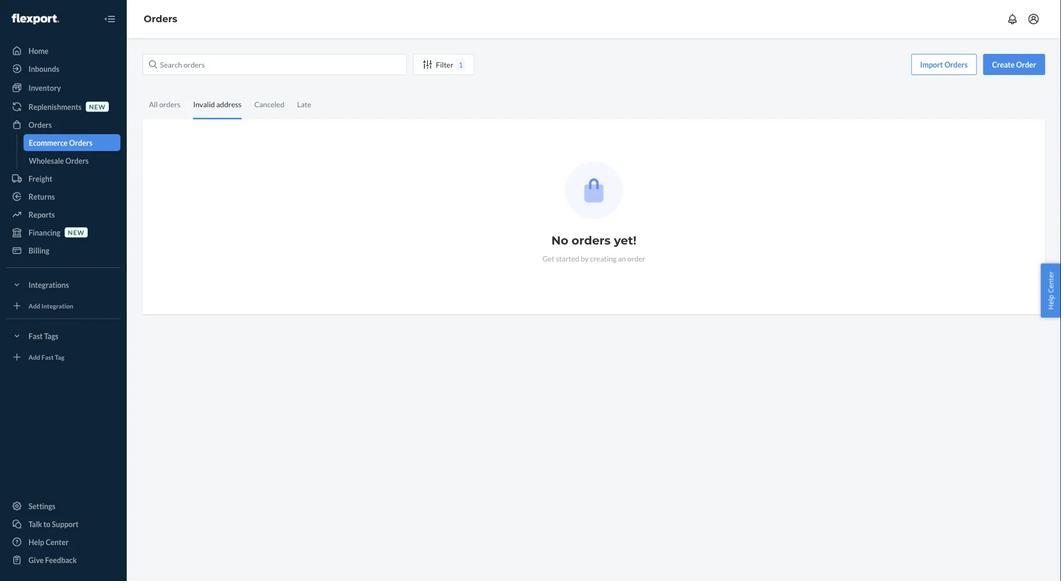 Task type: vqa. For each thing, say whether or not it's contained in the screenshot.
"State" text box
no



Task type: locate. For each thing, give the bounding box(es) containing it.
new
[[89, 103, 106, 110], [68, 229, 85, 236]]

help center
[[1047, 271, 1056, 310], [29, 538, 69, 547]]

tags
[[44, 332, 59, 341]]

to
[[43, 520, 50, 529]]

order
[[1017, 60, 1037, 69]]

started
[[556, 254, 580, 263]]

orders
[[144, 13, 178, 25], [945, 60, 968, 69], [29, 120, 52, 129], [69, 138, 92, 147], [65, 156, 89, 165]]

orders down ecommerce orders link
[[65, 156, 89, 165]]

1 horizontal spatial help center
[[1047, 271, 1056, 310]]

add
[[29, 302, 40, 310], [29, 353, 40, 361]]

0 vertical spatial orders link
[[144, 13, 178, 25]]

new for replenishments
[[89, 103, 106, 110]]

new down inventory link
[[89, 103, 106, 110]]

support
[[52, 520, 79, 529]]

talk
[[29, 520, 42, 529]]

0 vertical spatial help center
[[1047, 271, 1056, 310]]

orders link
[[144, 13, 178, 25], [6, 116, 120, 133]]

1 horizontal spatial help
[[1047, 295, 1056, 310]]

1 vertical spatial center
[[46, 538, 69, 547]]

0 horizontal spatial new
[[68, 229, 85, 236]]

all
[[149, 100, 158, 109]]

create
[[993, 60, 1015, 69]]

talk to support
[[29, 520, 79, 529]]

get
[[543, 254, 555, 263]]

close navigation image
[[104, 13, 116, 25]]

billing
[[29, 246, 49, 255]]

help center inside help center 'link'
[[29, 538, 69, 547]]

help
[[1047, 295, 1056, 310], [29, 538, 44, 547]]

orders up wholesale orders link at the left
[[69, 138, 92, 147]]

give feedback
[[29, 556, 77, 565]]

0 vertical spatial center
[[1047, 271, 1056, 293]]

orders for ecommerce orders
[[69, 138, 92, 147]]

orders link up ecommerce orders
[[6, 116, 120, 133]]

creating
[[590, 254, 617, 263]]

by
[[581, 254, 589, 263]]

reports
[[29, 210, 55, 219]]

add for add fast tag
[[29, 353, 40, 361]]

ecommerce orders
[[29, 138, 92, 147]]

add left integration on the left of the page
[[29, 302, 40, 310]]

new down reports link
[[68, 229, 85, 236]]

0 vertical spatial help
[[1047, 295, 1056, 310]]

orders inside button
[[945, 60, 968, 69]]

help center button
[[1041, 264, 1062, 318]]

fast left tag
[[41, 353, 54, 361]]

late
[[297, 100, 311, 109]]

fast tags
[[29, 332, 59, 341]]

center
[[1047, 271, 1056, 293], [46, 538, 69, 547]]

1 vertical spatial help
[[29, 538, 44, 547]]

0 horizontal spatial help center
[[29, 538, 69, 547]]

home
[[29, 46, 49, 55]]

import orders button
[[912, 54, 977, 75]]

inbounds
[[29, 64, 59, 73]]

ecommerce orders link
[[24, 134, 120, 151]]

0 vertical spatial add
[[29, 302, 40, 310]]

1 horizontal spatial center
[[1047, 271, 1056, 293]]

fast left tags
[[29, 332, 43, 341]]

search image
[[149, 60, 157, 69]]

returns
[[29, 192, 55, 201]]

1 horizontal spatial orders
[[572, 233, 611, 248]]

fast
[[29, 332, 43, 341], [41, 353, 54, 361]]

0 horizontal spatial orders
[[159, 100, 181, 109]]

reports link
[[6, 206, 120, 223]]

2 add from the top
[[29, 353, 40, 361]]

freight
[[29, 174, 52, 183]]

orders right import
[[945, 60, 968, 69]]

inbounds link
[[6, 60, 120, 77]]

1 vertical spatial orders link
[[6, 116, 120, 133]]

orders link up search icon
[[144, 13, 178, 25]]

0 horizontal spatial help
[[29, 538, 44, 547]]

0 horizontal spatial center
[[46, 538, 69, 547]]

orders up ecommerce
[[29, 120, 52, 129]]

add down fast tags
[[29, 353, 40, 361]]

new for financing
[[68, 229, 85, 236]]

orders right all
[[159, 100, 181, 109]]

1 horizontal spatial new
[[89, 103, 106, 110]]

yet!
[[614, 233, 637, 248]]

orders up search icon
[[144, 13, 178, 25]]

1 vertical spatial add
[[29, 353, 40, 361]]

add for add integration
[[29, 302, 40, 310]]

no
[[552, 233, 569, 248]]

1 add from the top
[[29, 302, 40, 310]]

settings
[[29, 502, 55, 511]]

all orders
[[149, 100, 181, 109]]

address
[[216, 100, 242, 109]]

1 vertical spatial new
[[68, 229, 85, 236]]

help center link
[[6, 534, 120, 551]]

0 horizontal spatial orders link
[[6, 116, 120, 133]]

help inside 'link'
[[29, 538, 44, 547]]

open notifications image
[[1007, 13, 1019, 25]]

orders up the get started by creating an order
[[572, 233, 611, 248]]

0 vertical spatial fast
[[29, 332, 43, 341]]

empty list image
[[565, 162, 623, 219]]

1 vertical spatial help center
[[29, 538, 69, 547]]

orders for all
[[159, 100, 181, 109]]

wholesale orders
[[29, 156, 89, 165]]

0 vertical spatial new
[[89, 103, 106, 110]]

add fast tag
[[29, 353, 64, 361]]

0 vertical spatial orders
[[159, 100, 181, 109]]

ecommerce
[[29, 138, 68, 147]]

1 vertical spatial orders
[[572, 233, 611, 248]]

orders
[[159, 100, 181, 109], [572, 233, 611, 248]]

flexport logo image
[[12, 14, 59, 24]]

help inside button
[[1047, 295, 1056, 310]]



Task type: describe. For each thing, give the bounding box(es) containing it.
fast inside dropdown button
[[29, 332, 43, 341]]

tag
[[55, 353, 64, 361]]

integration
[[41, 302, 73, 310]]

filter
[[436, 60, 454, 69]]

Search orders text field
[[143, 54, 407, 75]]

give feedback button
[[6, 552, 120, 569]]

financing
[[29, 228, 61, 237]]

inventory link
[[6, 79, 120, 96]]

an
[[618, 254, 626, 263]]

orders for import orders
[[945, 60, 968, 69]]

invalid address
[[193, 100, 242, 109]]

add integration
[[29, 302, 73, 310]]

integrations button
[[6, 276, 120, 293]]

1 horizontal spatial orders link
[[144, 13, 178, 25]]

returns link
[[6, 188, 120, 205]]

freight link
[[6, 170, 120, 187]]

settings link
[[6, 498, 120, 515]]

1 vertical spatial fast
[[41, 353, 54, 361]]

no orders yet!
[[552, 233, 637, 248]]

center inside help center 'link'
[[46, 538, 69, 547]]

invalid
[[193, 100, 215, 109]]

fast tags button
[[6, 328, 120, 345]]

canceled
[[254, 100, 285, 109]]

replenishments
[[29, 102, 82, 111]]

1
[[459, 60, 463, 69]]

create order
[[993, 60, 1037, 69]]

add fast tag link
[[6, 349, 120, 366]]

wholesale
[[29, 156, 64, 165]]

home link
[[6, 42, 120, 59]]

order
[[628, 254, 646, 263]]

feedback
[[45, 556, 77, 565]]

create order link
[[984, 54, 1046, 75]]

center inside help center button
[[1047, 271, 1056, 293]]

add integration link
[[6, 298, 120, 314]]

filter 1
[[436, 60, 463, 69]]

import orders
[[921, 60, 968, 69]]

talk to support button
[[6, 516, 120, 533]]

help center inside help center button
[[1047, 271, 1056, 310]]

open account menu image
[[1028, 13, 1040, 25]]

orders for no
[[572, 233, 611, 248]]

get started by creating an order
[[543, 254, 646, 263]]

give
[[29, 556, 44, 565]]

inventory
[[29, 83, 61, 92]]

wholesale orders link
[[24, 152, 120, 169]]

orders for wholesale orders
[[65, 156, 89, 165]]

import
[[921, 60, 943, 69]]

billing link
[[6, 242, 120, 259]]

integrations
[[29, 280, 69, 289]]



